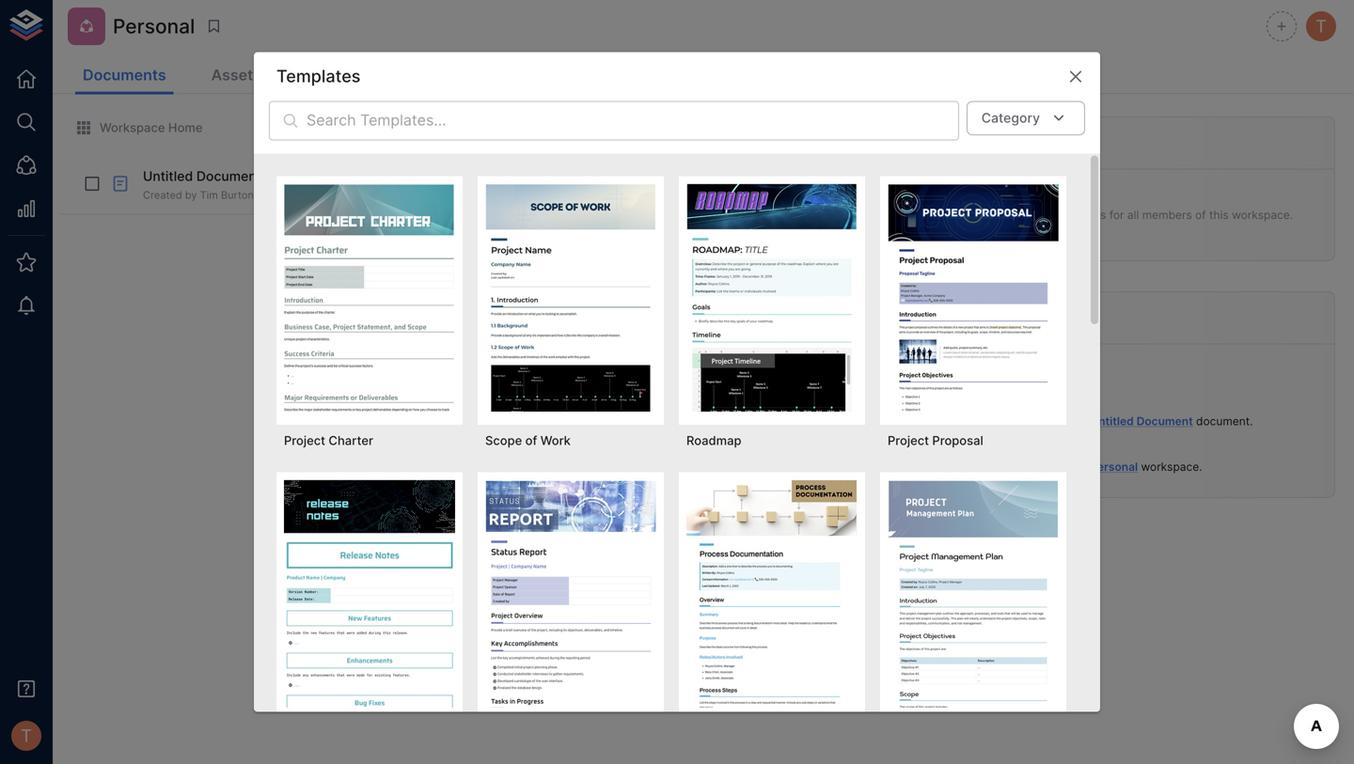 Task type: vqa. For each thing, say whether or not it's contained in the screenshot.
Untitled to the left
yes



Task type: locate. For each thing, give the bounding box(es) containing it.
0 horizontal spatial for
[[1020, 208, 1034, 222]]

2 project from the left
[[888, 433, 929, 448]]

tim for created
[[983, 460, 1003, 474]]

1 horizontal spatial t
[[1316, 16, 1327, 37]]

burton for just
[[221, 189, 254, 201]]

favorite image
[[272, 168, 289, 185]]

0 vertical spatial .
[[1250, 415, 1253, 429]]

personal down tim burton created untitled document document . at the right of the page
[[1090, 460, 1138, 474]]

personal up the documents in the top of the page
[[113, 14, 195, 38]]

project proposal
[[888, 433, 984, 448]]

t
[[1316, 16, 1327, 37], [21, 726, 32, 747]]

1 horizontal spatial untitled
[[1090, 415, 1134, 429]]

insights
[[306, 66, 364, 84]]

document up workspace
[[1137, 415, 1193, 429]]

of
[[1196, 208, 1206, 222], [525, 433, 537, 448]]

pinned items
[[966, 134, 1060, 152]]

templates dialog
[[254, 52, 1100, 765]]

1 vertical spatial burton
[[1006, 415, 1043, 429]]

now
[[277, 189, 298, 201]]

project left the proposal
[[888, 433, 929, 448]]

category
[[982, 110, 1040, 126]]

1 vertical spatial t
[[21, 726, 32, 747]]

tim down 09:05
[[983, 460, 1003, 474]]

untitled up 09:05 am tim burton created personal workspace .
[[1090, 415, 1134, 429]]

by
[[185, 189, 197, 201]]

created
[[1046, 415, 1087, 429], [1046, 460, 1087, 474]]

for left the all
[[1110, 208, 1124, 222]]

work
[[541, 433, 571, 448]]

0 horizontal spatial of
[[525, 433, 537, 448]]

0 vertical spatial document
[[196, 169, 261, 185]]

burton up am
[[1006, 415, 1043, 429]]

recent
[[966, 309, 1017, 327]]

0 horizontal spatial untitled
[[143, 169, 193, 185]]

pinned
[[966, 134, 1016, 152]]

0 vertical spatial t button
[[1304, 8, 1339, 44]]

documents
[[83, 66, 166, 84]]

untitled
[[143, 169, 193, 185], [1090, 415, 1134, 429]]

2 vertical spatial burton
[[1006, 460, 1043, 474]]

created inside 09:05 am tim burton created personal workspace .
[[1046, 460, 1087, 474]]

document
[[196, 169, 261, 185], [1137, 415, 1193, 429]]

1 horizontal spatial of
[[1196, 208, 1206, 222]]

category button
[[967, 101, 1085, 135]]

project left the charter
[[284, 433, 325, 448]]

scope of work image
[[485, 184, 656, 412]]

for left the quick at the top right of the page
[[1020, 208, 1034, 222]]

2 vertical spatial tim
[[983, 460, 1003, 474]]

1 vertical spatial .
[[1199, 460, 1203, 474]]

burton
[[221, 189, 254, 201], [1006, 415, 1043, 429], [1006, 460, 1043, 474]]

1 horizontal spatial for
[[1110, 208, 1124, 222]]

1 horizontal spatial document
[[1137, 415, 1193, 429]]

1 vertical spatial document
[[1137, 415, 1193, 429]]

burton left just
[[221, 189, 254, 201]]

workspace.
[[1232, 208, 1293, 222]]

0 horizontal spatial .
[[1199, 460, 1203, 474]]

personal
[[113, 14, 195, 38], [1090, 460, 1138, 474]]

0 horizontal spatial document
[[196, 169, 261, 185]]

1 vertical spatial untitled
[[1090, 415, 1134, 429]]

bookmark image
[[205, 18, 222, 35]]

burton inside 09:05 am tim burton created personal workspace .
[[1006, 460, 1043, 474]]

0 vertical spatial tim
[[200, 189, 218, 201]]

1 vertical spatial personal
[[1090, 460, 1138, 474]]

1 horizontal spatial .
[[1250, 415, 1253, 429]]

of inside 'templates' dialog
[[525, 433, 537, 448]]

burton for created
[[1006, 460, 1043, 474]]

untitled document link
[[1090, 415, 1193, 429]]

personal inside 09:05 am tim burton created personal workspace .
[[1090, 460, 1138, 474]]

of left this
[[1196, 208, 1206, 222]]

0 horizontal spatial t button
[[6, 716, 47, 757]]

tim right by
[[200, 189, 218, 201]]

t button
[[1304, 8, 1339, 44], [6, 716, 47, 757]]

workspace home
[[100, 120, 203, 135]]

. inside 09:05 am tim burton created personal workspace .
[[1199, 460, 1203, 474]]

project for project charter
[[284, 433, 325, 448]]

project proposal image
[[888, 184, 1059, 412]]

0 vertical spatial created
[[1046, 415, 1087, 429]]

0 vertical spatial burton
[[221, 189, 254, 201]]

.
[[1250, 415, 1253, 429], [1199, 460, 1203, 474]]

0 vertical spatial untitled
[[143, 169, 193, 185]]

0 vertical spatial personal
[[113, 14, 195, 38]]

am
[[1014, 446, 1030, 458]]

untitled up "created"
[[143, 169, 193, 185]]

of left work
[[525, 433, 537, 448]]

document up created by tim burton just now
[[196, 169, 261, 185]]

created up 09:05 am tim burton created personal workspace .
[[1046, 415, 1087, 429]]

0 horizontal spatial t
[[21, 726, 32, 747]]

for
[[1020, 208, 1034, 222], [1110, 208, 1124, 222]]

tim up 09:05
[[983, 415, 1003, 429]]

09:05 am tim burton created personal workspace .
[[983, 446, 1203, 474]]

1 vertical spatial of
[[525, 433, 537, 448]]

0 vertical spatial of
[[1196, 208, 1206, 222]]

1 project from the left
[[284, 433, 325, 448]]

2 created from the top
[[1046, 460, 1087, 474]]

insights link
[[299, 58, 372, 95]]

1 horizontal spatial project
[[888, 433, 929, 448]]

project charter image
[[284, 184, 455, 412]]

assets link
[[204, 58, 269, 95]]

pin
[[968, 208, 984, 222]]

pin items for quick access for all members of this workspace.
[[968, 208, 1293, 222]]

project charter
[[284, 433, 373, 448]]

burton down am
[[1006, 460, 1043, 474]]

project
[[284, 433, 325, 448], [888, 433, 929, 448]]

0 horizontal spatial project
[[284, 433, 325, 448]]

status report image
[[485, 480, 656, 708]]

0 horizontal spatial personal
[[113, 14, 195, 38]]

tim inside 09:05 am tim burton created personal workspace .
[[983, 460, 1003, 474]]

1 vertical spatial created
[[1046, 460, 1087, 474]]

proposal
[[932, 433, 984, 448]]

tim
[[200, 189, 218, 201], [983, 415, 1003, 429], [983, 460, 1003, 474]]

1 horizontal spatial t button
[[1304, 8, 1339, 44]]

created left personal link
[[1046, 460, 1087, 474]]

workspace home link
[[75, 119, 203, 136]]

project for project proposal
[[888, 433, 929, 448]]

tim for just
[[200, 189, 218, 201]]

workspace
[[100, 120, 165, 135]]

1 horizontal spatial personal
[[1090, 460, 1138, 474]]



Task type: describe. For each thing, give the bounding box(es) containing it.
items
[[987, 208, 1016, 222]]

tim burton created untitled document document .
[[983, 415, 1253, 429]]

activities
[[1021, 309, 1089, 327]]

all
[[1128, 208, 1139, 222]]

document
[[1196, 415, 1250, 429]]

home
[[168, 120, 203, 135]]

created by tim burton just now
[[143, 189, 298, 201]]

project management plan image
[[888, 480, 1059, 708]]

1 created from the top
[[1046, 415, 1087, 429]]

created
[[143, 189, 182, 201]]

charter
[[329, 433, 373, 448]]

roadmap image
[[687, 184, 858, 412]]

members
[[1142, 208, 1192, 222]]

roadmap
[[687, 433, 742, 448]]

untitled document
[[143, 169, 261, 185]]

items
[[1020, 134, 1060, 152]]

1 for from the left
[[1020, 208, 1034, 222]]

scope of work
[[485, 433, 571, 448]]

1 vertical spatial tim
[[983, 415, 1003, 429]]

templates
[[277, 66, 361, 87]]

today
[[953, 361, 988, 375]]

documents link
[[75, 58, 174, 95]]

assets
[[211, 66, 261, 84]]

release notes image
[[284, 480, 455, 708]]

personal link
[[1090, 460, 1138, 474]]

just
[[257, 189, 274, 201]]

workspace
[[1141, 460, 1199, 474]]

09:05
[[983, 446, 1011, 458]]

access
[[1069, 208, 1106, 222]]

2 for from the left
[[1110, 208, 1124, 222]]

quick
[[1037, 208, 1066, 222]]

process documentation image
[[687, 480, 858, 708]]

scope
[[485, 433, 522, 448]]

0 vertical spatial t
[[1316, 16, 1327, 37]]

1 vertical spatial t button
[[6, 716, 47, 757]]

this
[[1210, 208, 1229, 222]]

Search Templates... text field
[[307, 101, 959, 140]]

recent activities
[[966, 309, 1089, 327]]



